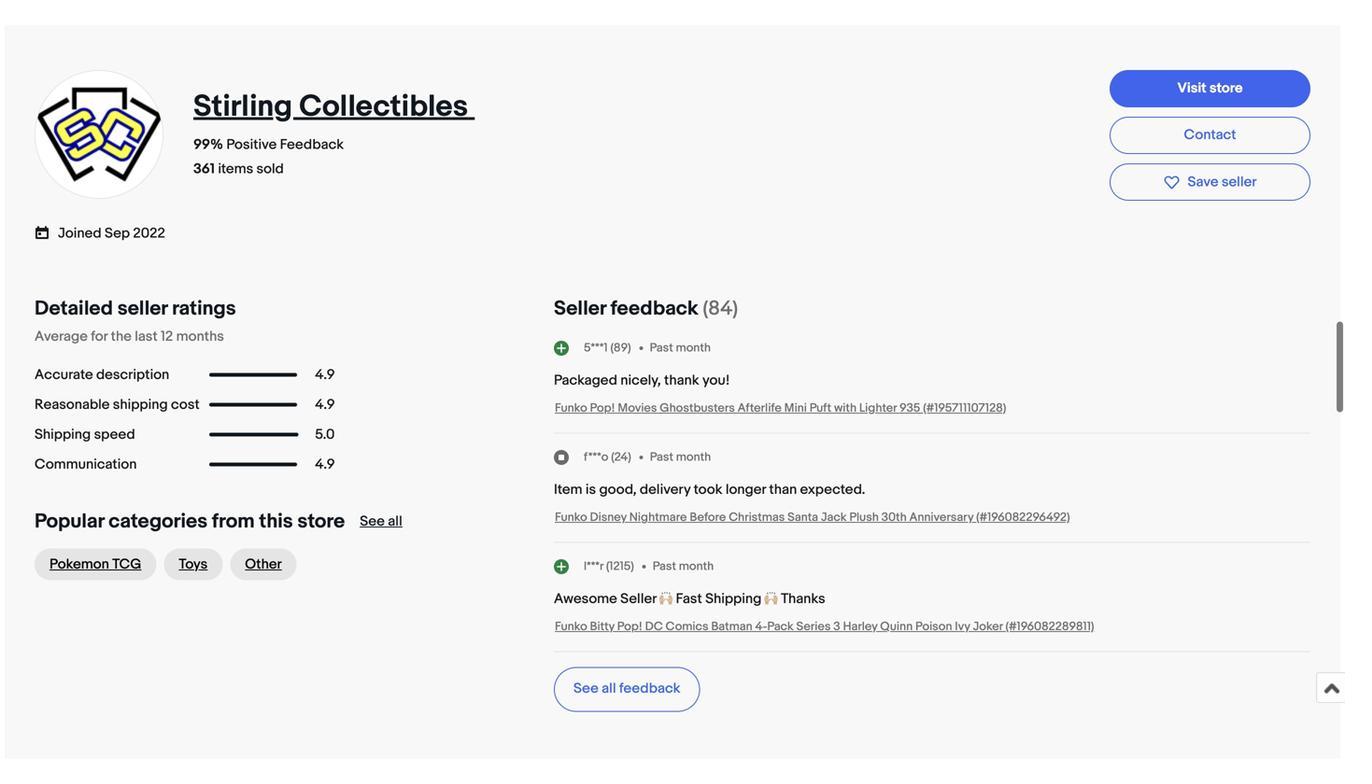 Task type: describe. For each thing, give the bounding box(es) containing it.
santa
[[787, 510, 818, 525]]

with
[[834, 401, 857, 416]]

see all
[[360, 513, 402, 530]]

batman
[[711, 620, 752, 634]]

past month for delivery
[[650, 450, 711, 464]]

bitty
[[590, 620, 615, 634]]

mini
[[784, 401, 807, 416]]

2 🙌🏼 from the left
[[765, 591, 778, 608]]

ivy
[[955, 620, 970, 634]]

0 vertical spatial feedback
[[611, 297, 698, 321]]

save
[[1188, 174, 1218, 190]]

see for see all feedback
[[574, 680, 598, 697]]

awesome seller 🙌🏼 fast shipping 🙌🏼 thanks
[[554, 591, 825, 608]]

5.0
[[315, 426, 335, 443]]

awesome
[[554, 591, 617, 608]]

you!
[[702, 372, 730, 389]]

4.9 for description
[[315, 367, 335, 383]]

pokemon tcg link
[[35, 549, 156, 581]]

past month for fast
[[653, 559, 714, 574]]

took
[[694, 481, 722, 498]]

before
[[690, 510, 726, 525]]

longer
[[726, 481, 766, 498]]

nicely,
[[620, 372, 661, 389]]

(#196082289811)
[[1006, 620, 1094, 634]]

for
[[91, 328, 108, 345]]

thank
[[664, 372, 699, 389]]

stirling collectibles
[[193, 89, 468, 125]]

5***1 (89)
[[584, 341, 631, 355]]

than
[[769, 481, 797, 498]]

l***r
[[584, 559, 603, 574]]

positive
[[226, 136, 277, 153]]

ratings
[[172, 297, 236, 321]]

4.9 for shipping
[[315, 396, 335, 413]]

popular
[[35, 510, 104, 534]]

shipping
[[113, 396, 168, 413]]

afterlife
[[738, 401, 782, 416]]

see all feedback
[[574, 680, 680, 697]]

past for good,
[[650, 450, 673, 464]]

expected.
[[800, 481, 865, 498]]

text__icon wrapper image
[[35, 224, 58, 240]]

0 horizontal spatial pop!
[[590, 401, 615, 416]]

3 4.9 from the top
[[315, 456, 335, 473]]

store inside visit store link
[[1210, 80, 1243, 97]]

packaged nicely, thank you!
[[554, 372, 730, 389]]

categories
[[109, 510, 208, 534]]

item
[[554, 481, 582, 498]]

99% positive feedback 361 items sold
[[193, 136, 344, 177]]

(24)
[[611, 450, 631, 464]]

puft
[[810, 401, 831, 416]]

sep
[[105, 225, 130, 242]]

30th
[[881, 510, 907, 525]]

christmas
[[729, 510, 785, 525]]

reasonable shipping cost
[[35, 396, 200, 413]]

month for you!
[[676, 341, 711, 355]]

funko pop! movies ghostbusters afterlife mini puft with lighter 935 (#195711107128) link
[[555, 401, 1006, 416]]

past month for you!
[[650, 341, 711, 355]]

seller for save
[[1222, 174, 1257, 190]]

stirling
[[193, 89, 292, 125]]

pokemon tcg
[[50, 556, 141, 573]]

other link
[[230, 549, 297, 581]]

3
[[833, 620, 840, 634]]

seller for detailed
[[117, 297, 167, 321]]

0 vertical spatial seller
[[554, 297, 606, 321]]

(#196082296492)
[[976, 510, 1070, 525]]

funko for awesome
[[555, 620, 587, 634]]

seller feedback (84)
[[554, 297, 738, 321]]

contact link
[[1110, 117, 1310, 154]]

description
[[96, 367, 169, 383]]

speed
[[94, 426, 135, 443]]

1 vertical spatial feedback
[[619, 680, 680, 697]]

save seller
[[1188, 174, 1257, 190]]

sold
[[256, 161, 284, 177]]

this
[[259, 510, 293, 534]]

f***o
[[584, 450, 608, 464]]

1 vertical spatial seller
[[620, 591, 656, 608]]

past for 🙌🏼
[[653, 559, 676, 574]]

poison
[[915, 620, 952, 634]]

items
[[218, 161, 253, 177]]

harley
[[843, 620, 877, 634]]

dc
[[645, 620, 663, 634]]

1 vertical spatial store
[[297, 510, 345, 534]]

packaged
[[554, 372, 617, 389]]

361
[[193, 161, 215, 177]]

funko for item
[[555, 510, 587, 525]]

joined sep 2022
[[58, 225, 165, 242]]

average for the last 12 months
[[35, 328, 224, 345]]

ghostbusters
[[660, 401, 735, 416]]

l***r (1215)
[[584, 559, 634, 574]]

all for see all
[[388, 513, 402, 530]]

delivery
[[640, 481, 691, 498]]

comics
[[666, 620, 708, 634]]

(1215)
[[606, 559, 634, 574]]



Task type: locate. For each thing, give the bounding box(es) containing it.
past month up fast
[[653, 559, 714, 574]]

average
[[35, 328, 88, 345]]

1 horizontal spatial seller
[[1222, 174, 1257, 190]]

store right visit
[[1210, 80, 1243, 97]]

contact
[[1184, 126, 1236, 143]]

12
[[161, 328, 173, 345]]

funko disney nightmare before christmas santa jack plush 30th anniversary (#196082296492) link
[[555, 510, 1070, 525]]

series
[[796, 620, 831, 634]]

past month
[[650, 341, 711, 355], [650, 450, 711, 464], [653, 559, 714, 574]]

is
[[586, 481, 596, 498]]

seller
[[1222, 174, 1257, 190], [117, 297, 167, 321]]

seller inside 'button'
[[1222, 174, 1257, 190]]

month for fast
[[679, 559, 714, 574]]

stirling collectibles image
[[34, 69, 164, 200]]

quinn
[[880, 620, 913, 634]]

feedback
[[280, 136, 344, 153]]

past up the packaged nicely, thank you!
[[650, 341, 673, 355]]

pack
[[767, 620, 794, 634]]

0 horizontal spatial all
[[388, 513, 402, 530]]

shipping down reasonable at the left
[[35, 426, 91, 443]]

0 vertical spatial see
[[360, 513, 385, 530]]

funko bitty pop! dc comics batman 4-pack series 3 harley quinn poison ivy joker (#196082289811)
[[555, 620, 1094, 634]]

🙌🏼 up pack
[[765, 591, 778, 608]]

0 horizontal spatial seller
[[554, 297, 606, 321]]

see all link
[[360, 513, 402, 530]]

0 horizontal spatial shipping
[[35, 426, 91, 443]]

funko down packaged
[[555, 401, 587, 416]]

anniversary
[[909, 510, 973, 525]]

pop! left dc on the left bottom of page
[[617, 620, 642, 634]]

funko disney nightmare before christmas santa jack plush 30th anniversary (#196082296492)
[[555, 510, 1070, 525]]

see all feedback link
[[554, 667, 700, 712]]

0 vertical spatial month
[[676, 341, 711, 355]]

thanks
[[781, 591, 825, 608]]

pokemon
[[50, 556, 109, 573]]

last
[[135, 328, 158, 345]]

month up took
[[676, 450, 711, 464]]

(89)
[[610, 341, 631, 355]]

store right this
[[297, 510, 345, 534]]

1 vertical spatial month
[[676, 450, 711, 464]]

see inside see all feedback link
[[574, 680, 598, 697]]

save seller button
[[1110, 163, 1310, 201]]

0 vertical spatial 4.9
[[315, 367, 335, 383]]

3 funko from the top
[[555, 620, 587, 634]]

shipping speed
[[35, 426, 135, 443]]

item is good, delivery took longer than expected.
[[554, 481, 865, 498]]

seller up dc on the left bottom of page
[[620, 591, 656, 608]]

2 vertical spatial past month
[[653, 559, 714, 574]]

reasonable
[[35, 396, 110, 413]]

0 horizontal spatial 🙌🏼
[[660, 591, 673, 608]]

movies
[[618, 401, 657, 416]]

4.9
[[315, 367, 335, 383], [315, 396, 335, 413], [315, 456, 335, 473]]

shipping up batman
[[705, 591, 762, 608]]

feedback up (89)
[[611, 297, 698, 321]]

months
[[176, 328, 224, 345]]

1 vertical spatial see
[[574, 680, 598, 697]]

1 vertical spatial past
[[650, 450, 673, 464]]

1 horizontal spatial see
[[574, 680, 598, 697]]

1 vertical spatial past month
[[650, 450, 711, 464]]

1 vertical spatial 4.9
[[315, 396, 335, 413]]

jack
[[821, 510, 847, 525]]

fast
[[676, 591, 702, 608]]

0 vertical spatial shipping
[[35, 426, 91, 443]]

seller up the last on the left top of the page
[[117, 297, 167, 321]]

2 vertical spatial 4.9
[[315, 456, 335, 473]]

1 funko from the top
[[555, 401, 587, 416]]

1 vertical spatial shipping
[[705, 591, 762, 608]]

from
[[212, 510, 255, 534]]

toys
[[179, 556, 208, 573]]

disney
[[590, 510, 627, 525]]

0 vertical spatial all
[[388, 513, 402, 530]]

joined
[[58, 225, 102, 242]]

communication
[[35, 456, 137, 473]]

2 vertical spatial past
[[653, 559, 676, 574]]

past up fast
[[653, 559, 676, 574]]

funko for packaged
[[555, 401, 587, 416]]

0 vertical spatial past
[[650, 341, 673, 355]]

other
[[245, 556, 282, 573]]

all for see all feedback
[[602, 680, 616, 697]]

1 vertical spatial pop!
[[617, 620, 642, 634]]

cost
[[171, 396, 200, 413]]

plush
[[849, 510, 879, 525]]

nightmare
[[629, 510, 687, 525]]

1 4.9 from the top
[[315, 367, 335, 383]]

the
[[111, 328, 132, 345]]

tcg
[[112, 556, 141, 573]]

0 vertical spatial pop!
[[590, 401, 615, 416]]

past month up thank
[[650, 341, 711, 355]]

0 vertical spatial funko
[[555, 401, 587, 416]]

0 vertical spatial store
[[1210, 80, 1243, 97]]

1 horizontal spatial all
[[602, 680, 616, 697]]

see
[[360, 513, 385, 530], [574, 680, 598, 697]]

funko left "bitty"
[[555, 620, 587, 634]]

1 🙌🏼 from the left
[[660, 591, 673, 608]]

stirling collectibles link
[[193, 89, 475, 125]]

all
[[388, 513, 402, 530], [602, 680, 616, 697]]

f***o (24)
[[584, 450, 631, 464]]

2 funko from the top
[[555, 510, 587, 525]]

seller up 5***1
[[554, 297, 606, 321]]

popular categories from this store
[[35, 510, 345, 534]]

1 horizontal spatial shipping
[[705, 591, 762, 608]]

1 horizontal spatial 🙌🏼
[[765, 591, 778, 608]]

5***1
[[584, 341, 608, 355]]

99%
[[193, 136, 223, 153]]

4-
[[755, 620, 767, 634]]

0 horizontal spatial seller
[[117, 297, 167, 321]]

1 horizontal spatial store
[[1210, 80, 1243, 97]]

pop! down packaged
[[590, 401, 615, 416]]

past for thank
[[650, 341, 673, 355]]

0 horizontal spatial see
[[360, 513, 385, 530]]

1 horizontal spatial seller
[[620, 591, 656, 608]]

0 vertical spatial seller
[[1222, 174, 1257, 190]]

0 vertical spatial past month
[[650, 341, 711, 355]]

feedback down dc on the left bottom of page
[[619, 680, 680, 697]]

🙌🏼 left fast
[[660, 591, 673, 608]]

accurate description
[[35, 367, 169, 383]]

1 vertical spatial seller
[[117, 297, 167, 321]]

1 vertical spatial funko
[[555, 510, 587, 525]]

2 vertical spatial month
[[679, 559, 714, 574]]

joker
[[973, 620, 1003, 634]]

month for delivery
[[676, 450, 711, 464]]

good,
[[599, 481, 637, 498]]

funko bitty pop! dc comics batman 4-pack series 3 harley quinn poison ivy joker (#196082289811) link
[[555, 620, 1094, 634]]

month up awesome seller 🙌🏼 fast shipping 🙌🏼 thanks
[[679, 559, 714, 574]]

detailed
[[35, 297, 113, 321]]

visit
[[1177, 80, 1206, 97]]

2 4.9 from the top
[[315, 396, 335, 413]]

past month up delivery
[[650, 450, 711, 464]]

funko down the item
[[555, 510, 587, 525]]

visit store link
[[1110, 70, 1310, 107]]

seller right save
[[1222, 174, 1257, 190]]

🙌🏼
[[660, 591, 673, 608], [765, 591, 778, 608]]

1 vertical spatial all
[[602, 680, 616, 697]]

2 vertical spatial funko
[[555, 620, 587, 634]]

lighter
[[859, 401, 897, 416]]

past up delivery
[[650, 450, 673, 464]]

collectibles
[[299, 89, 468, 125]]

2022
[[133, 225, 165, 242]]

funko
[[555, 401, 587, 416], [555, 510, 587, 525], [555, 620, 587, 634]]

(84)
[[703, 297, 738, 321]]

store
[[1210, 80, 1243, 97], [297, 510, 345, 534]]

1 horizontal spatial pop!
[[617, 620, 642, 634]]

0 horizontal spatial store
[[297, 510, 345, 534]]

see for see all
[[360, 513, 385, 530]]

month up thank
[[676, 341, 711, 355]]



Task type: vqa. For each thing, say whether or not it's contained in the screenshot.
the top received
no



